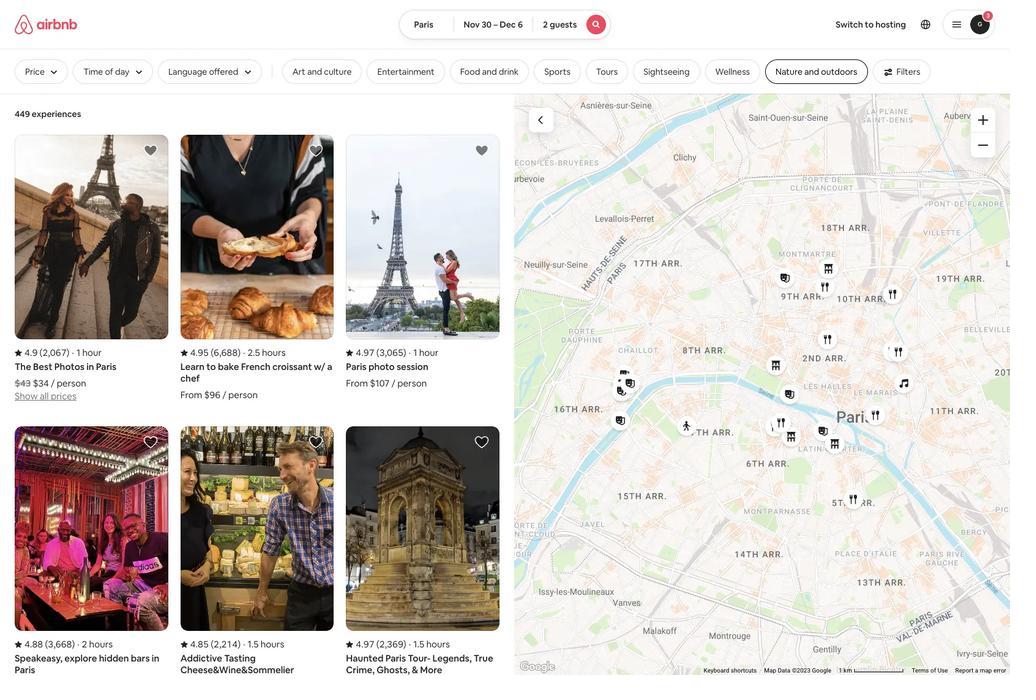 Task type: vqa. For each thing, say whether or not it's contained in the screenshot.
person to the middle
yes



Task type: locate. For each thing, give the bounding box(es) containing it.
2 · 1 hour from the left
[[409, 347, 439, 358]]

day
[[115, 66, 129, 77]]

person inside learn to bake french croissant w/ a chef from $96 / person
[[228, 389, 258, 401]]

art
[[293, 66, 306, 77]]

1 horizontal spatial · 1 hour
[[409, 347, 439, 358]]

in right photos
[[87, 361, 94, 373]]

paris down the 4.97 out of 5 average rating,  3,065 reviews image
[[346, 361, 367, 373]]

hour inside paris photo session group
[[419, 347, 439, 358]]

4.97 inside paris photo session group
[[356, 347, 375, 358]]

· inside addictive tasting cheese&wine&sommelier group
[[243, 639, 245, 650]]

in right bars
[[152, 653, 159, 664]]

explore
[[64, 653, 97, 664]]

chef
[[180, 373, 200, 384]]

2.5
[[248, 347, 260, 358]]

error
[[994, 667, 1007, 674]]

guests
[[550, 19, 577, 30]]

report a map error
[[956, 667, 1007, 674]]

1 inside button
[[839, 667, 843, 674]]

4.97 up the haunted
[[356, 639, 375, 650]]

0 horizontal spatial person
[[57, 377, 86, 389]]

from down chef
[[180, 389, 202, 401]]

zoom in image
[[979, 115, 989, 125]]

time of day button
[[73, 59, 153, 84]]

1 inside the best photos in paris group
[[77, 347, 80, 358]]

a right w/
[[327, 361, 333, 373]]

(3,668)
[[45, 639, 75, 650]]

person right $96
[[228, 389, 258, 401]]

0 horizontal spatial hour
[[82, 347, 102, 358]]

1 vertical spatial 2
[[82, 639, 87, 650]]

add to wishlist image for 1 hour
[[143, 143, 158, 158]]

add to wishlist image for 1.5 hours
[[475, 435, 489, 450]]

4.97 up photo
[[356, 347, 375, 358]]

none search field containing paris
[[399, 10, 612, 39]]

/ inside learn to bake french croissant w/ a chef from $96 / person
[[223, 389, 226, 401]]

1 up photos
[[77, 347, 80, 358]]

hour up the session
[[419, 347, 439, 358]]

4.85 out of 5 average rating,  2,214 reviews image
[[180, 639, 241, 650]]

paris left nov
[[414, 19, 434, 30]]

30
[[482, 19, 492, 30]]

of
[[105, 66, 113, 77], [931, 667, 937, 674]]

3 and from the left
[[805, 66, 820, 77]]

person up prices
[[57, 377, 86, 389]]

of inside "dropdown button"
[[105, 66, 113, 77]]

0 vertical spatial 2
[[543, 19, 548, 30]]

1 vertical spatial of
[[931, 667, 937, 674]]

0 vertical spatial in
[[87, 361, 94, 373]]

hour inside the best photos in paris group
[[82, 347, 102, 358]]

1 horizontal spatial 2
[[543, 19, 548, 30]]

and for nature
[[805, 66, 820, 77]]

· for (6,688)
[[243, 347, 245, 358]]

2 horizontal spatial and
[[805, 66, 820, 77]]

hours inside addictive tasting cheese&wine&sommelier group
[[261, 639, 284, 650]]

person inside paris photo session from $107 / person
[[398, 377, 427, 389]]

1 · 1 hour from the left
[[72, 347, 102, 358]]

to
[[865, 19, 874, 30], [207, 361, 216, 373]]

paris inside the best photos in paris $43 $34 / person show all prices
[[96, 361, 117, 373]]

haunted paris tour- legends, true crime, ghosts, & more group
[[346, 426, 500, 675]]

1.5 inside addictive tasting cheese&wine&sommelier group
[[248, 639, 259, 650]]

2 hour from the left
[[419, 347, 439, 358]]

add to wishlist image
[[143, 143, 158, 158], [309, 143, 324, 158], [143, 435, 158, 450], [475, 435, 489, 450]]

4.97 (2,369)
[[356, 639, 407, 650]]

legends,
[[433, 653, 472, 664]]

1 and from the left
[[307, 66, 322, 77]]

zoom out image
[[979, 140, 989, 150]]

/
[[51, 377, 55, 389], [392, 377, 396, 389], [223, 389, 226, 401]]

hours right 2.5
[[262, 347, 286, 358]]

keyboard shortcuts button
[[704, 667, 757, 675]]

hours inside speakeasy, explore hidden bars in paris group
[[89, 639, 113, 650]]

4.97 inside haunted paris tour- legends, true crime, ghosts, & more group
[[356, 639, 375, 650]]

4.97 out of 5 average rating,  3,065 reviews image
[[346, 347, 407, 358]]

1 horizontal spatial 1
[[414, 347, 417, 358]]

· up the session
[[409, 347, 411, 358]]

to down 4.95 out of 5 average rating,  6,688 reviews image
[[207, 361, 216, 373]]

0 horizontal spatial · 1.5 hours
[[243, 639, 284, 650]]

1.5 up tasting
[[248, 639, 259, 650]]

Art and culture button
[[282, 59, 362, 84]]

2 up explore
[[82, 639, 87, 650]]

a left map
[[976, 667, 979, 674]]

1 vertical spatial to
[[207, 361, 216, 373]]

· left 2.5
[[243, 347, 245, 358]]

2 and from the left
[[482, 66, 497, 77]]

add to wishlist image inside paris photo session group
[[475, 143, 489, 158]]

1.5
[[248, 639, 259, 650], [414, 639, 425, 650]]

all
[[40, 390, 49, 402]]

0 vertical spatial add to wishlist image
[[475, 143, 489, 158]]

and for food
[[482, 66, 497, 77]]

0 horizontal spatial a
[[327, 361, 333, 373]]

1 up the session
[[414, 347, 417, 358]]

0 horizontal spatial of
[[105, 66, 113, 77]]

/ right $34
[[51, 377, 55, 389]]

1 horizontal spatial person
[[228, 389, 258, 401]]

offered
[[209, 66, 238, 77]]

to inside learn to bake french croissant w/ a chef from $96 / person
[[207, 361, 216, 373]]

· inside the best photos in paris group
[[72, 347, 74, 358]]

paris down the (2,369)
[[386, 653, 406, 664]]

bake
[[218, 361, 239, 373]]

and right nature
[[805, 66, 820, 77]]

0 vertical spatial a
[[327, 361, 333, 373]]

Tours button
[[586, 59, 629, 84]]

Sports button
[[534, 59, 581, 84]]

/ inside the best photos in paris $43 $34 / person show all prices
[[51, 377, 55, 389]]

1 vertical spatial add to wishlist image
[[309, 435, 324, 450]]

2 horizontal spatial /
[[392, 377, 396, 389]]

1 horizontal spatial in
[[152, 653, 159, 664]]

hidden
[[99, 653, 129, 664]]

speakeasy,
[[15, 653, 63, 664]]

shortcuts
[[731, 667, 757, 674]]

· 1.5 hours inside haunted paris tour- legends, true crime, ghosts, & more group
[[409, 639, 450, 650]]

a
[[327, 361, 333, 373], [976, 667, 979, 674]]

· 1.5 hours up "tour-"
[[409, 639, 450, 650]]

1 horizontal spatial and
[[482, 66, 497, 77]]

· up explore
[[77, 639, 80, 650]]

person inside the best photos in paris $43 $34 / person show all prices
[[57, 377, 86, 389]]

nov 30 – dec 6 button
[[454, 10, 534, 39]]

keyboard
[[704, 667, 730, 674]]

1 vertical spatial in
[[152, 653, 159, 664]]

0 horizontal spatial 1.5
[[248, 639, 259, 650]]

price
[[25, 66, 45, 77]]

paris
[[414, 19, 434, 30], [96, 361, 117, 373], [346, 361, 367, 373], [386, 653, 406, 664], [15, 664, 35, 675]]

prices
[[51, 390, 76, 402]]

sightseeing
[[644, 66, 690, 77]]

1 horizontal spatial from
[[346, 377, 368, 389]]

1 4.97 from the top
[[356, 347, 375, 358]]

4.97 for 4.97 (3,065)
[[356, 347, 375, 358]]

0 horizontal spatial · 1 hour
[[72, 347, 102, 358]]

1 hour from the left
[[82, 347, 102, 358]]

in inside speakeasy, explore hidden bars in paris
[[152, 653, 159, 664]]

1 1.5 from the left
[[248, 639, 259, 650]]

nature and outdoors
[[776, 66, 858, 77]]

of for day
[[105, 66, 113, 77]]

switch
[[836, 19, 864, 30]]

filters button
[[873, 59, 931, 84]]

add to wishlist image
[[475, 143, 489, 158], [309, 435, 324, 450]]

(3,065)
[[377, 347, 407, 358]]

entertainment
[[378, 66, 435, 77]]

· for (3,065)
[[409, 347, 411, 358]]

1 horizontal spatial of
[[931, 667, 937, 674]]

· for (2,067)
[[72, 347, 74, 358]]

· 1 hour inside the best photos in paris group
[[72, 347, 102, 358]]

to right switch
[[865, 19, 874, 30]]

· 1.5 hours inside addictive tasting cheese&wine&sommelier group
[[243, 639, 284, 650]]

2 left guests
[[543, 19, 548, 30]]

· up "tour-"
[[409, 639, 411, 650]]

the best photos in paris group
[[15, 135, 168, 402]]

hours for 4.97 (2,369)
[[427, 639, 450, 650]]

hours up the legends,
[[427, 639, 450, 650]]

· 1 hour up the session
[[409, 347, 439, 358]]

1 horizontal spatial hour
[[419, 347, 439, 358]]

1.5 for tasting
[[248, 639, 259, 650]]

km
[[844, 667, 853, 674]]

· inside learn to bake french croissant w/ a chef group
[[243, 347, 245, 358]]

· inside speakeasy, explore hidden bars in paris group
[[77, 639, 80, 650]]

experiences
[[32, 108, 81, 119]]

0 horizontal spatial from
[[180, 389, 202, 401]]

$43
[[15, 377, 31, 389]]

paris inside paris photo session from $107 / person
[[346, 361, 367, 373]]

speakeasy, explore hidden bars in paris
[[15, 653, 159, 675]]

1 for 4.9 (2,067)
[[77, 347, 80, 358]]

of left the day
[[105, 66, 113, 77]]

and right art
[[307, 66, 322, 77]]

· 1.5 hours up tasting
[[243, 639, 284, 650]]

4.9 out of 5 average rating,  2,067 reviews image
[[15, 347, 69, 358]]

add to wishlist image for 2.5 hours
[[309, 143, 324, 158]]

· 1 hour
[[72, 347, 102, 358], [409, 347, 439, 358]]

map
[[980, 667, 993, 674]]

culture
[[324, 66, 352, 77]]

1 horizontal spatial a
[[976, 667, 979, 674]]

Nature and outdoors button
[[766, 59, 868, 84]]

1 inside paris photo session group
[[414, 347, 417, 358]]

Wellness button
[[705, 59, 761, 84]]

hours inside haunted paris tour- legends, true crime, ghosts, & more group
[[427, 639, 450, 650]]

· 1.5 hours for paris
[[409, 639, 450, 650]]

1 horizontal spatial to
[[865, 19, 874, 30]]

2 4.97 from the top
[[356, 639, 375, 650]]

and left drink at the top
[[482, 66, 497, 77]]

from inside learn to bake french croissant w/ a chef from $96 / person
[[180, 389, 202, 401]]

/ right $96
[[223, 389, 226, 401]]

from left $107
[[346, 377, 368, 389]]

2 inside button
[[543, 19, 548, 30]]

2 horizontal spatial person
[[398, 377, 427, 389]]

4.9 (2,067)
[[25, 347, 69, 358]]

· up tasting
[[243, 639, 245, 650]]

person down the session
[[398, 377, 427, 389]]

2 horizontal spatial 1
[[839, 667, 843, 674]]

hour for session
[[419, 347, 439, 358]]

hours inside learn to bake french croissant w/ a chef group
[[262, 347, 286, 358]]

nov
[[464, 19, 480, 30]]

1 for 4.97 (3,065)
[[414, 347, 417, 358]]

0 horizontal spatial add to wishlist image
[[309, 435, 324, 450]]

0 horizontal spatial in
[[87, 361, 94, 373]]

1 · 1.5 hours from the left
[[243, 639, 284, 650]]

1 vertical spatial a
[[976, 667, 979, 674]]

paris down 4.88
[[15, 664, 35, 675]]

hours up 'addictive tasting cheese&wine&sommelier'
[[261, 639, 284, 650]]

and inside button
[[307, 66, 322, 77]]

google
[[813, 667, 832, 674]]

ghosts,
[[377, 664, 410, 675]]

0 horizontal spatial 1
[[77, 347, 80, 358]]

0 vertical spatial to
[[865, 19, 874, 30]]

add to wishlist image inside speakeasy, explore hidden bars in paris group
[[143, 435, 158, 450]]

show
[[15, 390, 38, 402]]

· inside haunted paris tour- legends, true crime, ghosts, & more group
[[409, 639, 411, 650]]

4.97
[[356, 347, 375, 358], [356, 639, 375, 650]]

1 km
[[839, 667, 854, 674]]

hour up photos
[[82, 347, 102, 358]]

1.5 up "tour-"
[[414, 639, 425, 650]]

/ right $107
[[392, 377, 396, 389]]

data
[[778, 667, 791, 674]]

4.97 out of 5 average rating,  2,369 reviews image
[[346, 639, 407, 650]]

tour-
[[408, 653, 431, 664]]

· up photos
[[72, 347, 74, 358]]

paris right photos
[[96, 361, 117, 373]]

· inside paris photo session group
[[409, 347, 411, 358]]

to inside switch to hosting link
[[865, 19, 874, 30]]

None search field
[[399, 10, 612, 39]]

· for (3,668)
[[77, 639, 80, 650]]

hours up 'hidden'
[[89, 639, 113, 650]]

of left use
[[931, 667, 937, 674]]

3 button
[[943, 10, 996, 39]]

1 horizontal spatial add to wishlist image
[[475, 143, 489, 158]]

sports
[[545, 66, 571, 77]]

0 vertical spatial of
[[105, 66, 113, 77]]

0 vertical spatial 4.97
[[356, 347, 375, 358]]

add to wishlist image for 1 hour
[[475, 143, 489, 158]]

bars
[[131, 653, 150, 664]]

addictive tasting cheese&wine&sommelier group
[[180, 426, 334, 675]]

1 left "km"
[[839, 667, 843, 674]]

report a map error link
[[956, 667, 1007, 674]]

0 horizontal spatial to
[[207, 361, 216, 373]]

0 horizontal spatial 2
[[82, 639, 87, 650]]

4.85
[[190, 639, 209, 650]]

2 1.5 from the left
[[414, 639, 425, 650]]

person
[[57, 377, 86, 389], [398, 377, 427, 389], [228, 389, 258, 401]]

and for art
[[307, 66, 322, 77]]

1 vertical spatial 4.97
[[356, 639, 375, 650]]

1 horizontal spatial 1.5
[[414, 639, 425, 650]]

· 1 hour up photos
[[72, 347, 102, 358]]

photos
[[54, 361, 85, 373]]

2 · 1.5 hours from the left
[[409, 639, 450, 650]]

nature
[[776, 66, 803, 77]]

1 horizontal spatial · 1.5 hours
[[409, 639, 450, 650]]

learn to bake french croissant w/ a chef from $96 / person
[[180, 361, 333, 401]]

0 horizontal spatial /
[[51, 377, 55, 389]]

in inside the best photos in paris $43 $34 / person show all prices
[[87, 361, 94, 373]]

add to wishlist image inside addictive tasting cheese&wine&sommelier group
[[309, 435, 324, 450]]

· 1 hour inside paris photo session group
[[409, 347, 439, 358]]

and
[[307, 66, 322, 77], [482, 66, 497, 77], [805, 66, 820, 77]]

dec
[[500, 19, 516, 30]]

the
[[15, 361, 31, 373]]

4.97 (3,065)
[[356, 347, 407, 358]]

tasting
[[224, 653, 256, 664]]

1.5 inside haunted paris tour- legends, true crime, ghosts, & more group
[[414, 639, 425, 650]]

4.9
[[25, 347, 38, 358]]

hour for photos
[[82, 347, 102, 358]]

0 horizontal spatial and
[[307, 66, 322, 77]]

1 horizontal spatial /
[[223, 389, 226, 401]]

4.88
[[25, 639, 43, 650]]

time
[[84, 66, 103, 77]]

paris photo session from $107 / person
[[346, 361, 429, 389]]

hours
[[262, 347, 286, 358], [89, 639, 113, 650], [261, 639, 284, 650], [427, 639, 450, 650]]



Task type: describe. For each thing, give the bounding box(es) containing it.
6
[[518, 19, 523, 30]]

449 experiences
[[15, 108, 81, 119]]

· for (2,214)
[[243, 639, 245, 650]]

2 guests button
[[533, 10, 612, 39]]

Food and drink button
[[450, 59, 529, 84]]

outdoors
[[822, 66, 858, 77]]

/ inside paris photo session from $107 / person
[[392, 377, 396, 389]]

the best photos in paris $43 $34 / person show all prices
[[15, 361, 117, 402]]

switch to hosting link
[[829, 12, 914, 37]]

price button
[[15, 59, 68, 84]]

1 km button
[[836, 666, 909, 675]]

map
[[765, 667, 777, 674]]

learn to bake french croissant w/ a chef group
[[180, 135, 334, 401]]

croissant
[[273, 361, 312, 373]]

food and drink
[[460, 66, 519, 77]]

· 1 hour for session
[[409, 347, 439, 358]]

paris inside speakeasy, explore hidden bars in paris
[[15, 664, 35, 675]]

· 1 hour for photos
[[72, 347, 102, 358]]

filters
[[897, 66, 921, 77]]

drink
[[499, 66, 519, 77]]

4.88 out of 5 average rating,  3,668 reviews image
[[15, 639, 75, 650]]

w/
[[314, 361, 325, 373]]

· 1.5 hours for tasting
[[243, 639, 284, 650]]

profile element
[[626, 0, 996, 49]]

$34
[[33, 377, 49, 389]]

· 2 hours
[[77, 639, 113, 650]]

paris button
[[399, 10, 454, 39]]

4.95 out of 5 average rating,  6,688 reviews image
[[180, 347, 241, 358]]

learn
[[180, 361, 205, 373]]

©2023
[[792, 667, 811, 674]]

french
[[241, 361, 271, 373]]

more
[[420, 664, 443, 675]]

· 2.5 hours
[[243, 347, 286, 358]]

2 guests
[[543, 19, 577, 30]]

from inside paris photo session from $107 / person
[[346, 377, 368, 389]]

of for use
[[931, 667, 937, 674]]

language offered button
[[158, 59, 262, 84]]

hours for 4.88 (3,668)
[[89, 639, 113, 650]]

report
[[956, 667, 974, 674]]

use
[[938, 667, 949, 674]]

cheese&wine&sommelier
[[180, 664, 294, 675]]

paris inside button
[[414, 19, 434, 30]]

paris inside haunted paris tour- legends, true crime, ghosts, & more
[[386, 653, 406, 664]]

nov 30 – dec 6
[[464, 19, 523, 30]]

(2,214)
[[211, 639, 241, 650]]

food
[[460, 66, 480, 77]]

art and culture
[[293, 66, 352, 77]]

hours for 4.95 (6,688)
[[262, 347, 286, 358]]

$96
[[204, 389, 221, 401]]

terms
[[912, 667, 930, 674]]

add to wishlist image for 2 hours
[[143, 435, 158, 450]]

add to wishlist image for 1.5 hours
[[309, 435, 324, 450]]

photo
[[369, 361, 395, 373]]

terms of use
[[912, 667, 949, 674]]

haunted paris tour- legends, true crime, ghosts, & more
[[346, 653, 493, 675]]

1.5 for paris
[[414, 639, 425, 650]]

speakeasy, explore hidden bars in paris group
[[15, 426, 168, 675]]

to for bake
[[207, 361, 216, 373]]

449
[[15, 108, 30, 119]]

· for (2,369)
[[409, 639, 411, 650]]

to for hosting
[[865, 19, 874, 30]]

map data ©2023 google
[[765, 667, 832, 674]]

time of day
[[84, 66, 129, 77]]

$107
[[370, 377, 390, 389]]

3
[[987, 12, 990, 20]]

Sightseeing button
[[634, 59, 700, 84]]

&
[[412, 664, 418, 675]]

google map
showing 24 experiences. region
[[515, 93, 1011, 675]]

addictive
[[180, 653, 222, 664]]

tours
[[597, 66, 618, 77]]

switch to hosting
[[836, 19, 907, 30]]

4.88 (3,668)
[[25, 639, 75, 650]]

2 inside speakeasy, explore hidden bars in paris group
[[82, 639, 87, 650]]

(2,369)
[[377, 639, 407, 650]]

hours for 4.85 (2,214)
[[261, 639, 284, 650]]

a inside learn to bake french croissant w/ a chef from $96 / person
[[327, 361, 333, 373]]

4.85 (2,214)
[[190, 639, 241, 650]]

crime,
[[346, 664, 375, 675]]

–
[[494, 19, 498, 30]]

addictive tasting cheese&wine&sommelier
[[180, 653, 294, 675]]

paris photo session group
[[346, 135, 500, 389]]

Entertainment button
[[367, 59, 445, 84]]

haunted
[[346, 653, 384, 664]]

4.95
[[190, 347, 209, 358]]

google image
[[518, 659, 558, 675]]

keyboard shortcuts
[[704, 667, 757, 674]]

4.97 for 4.97 (2,369)
[[356, 639, 375, 650]]



